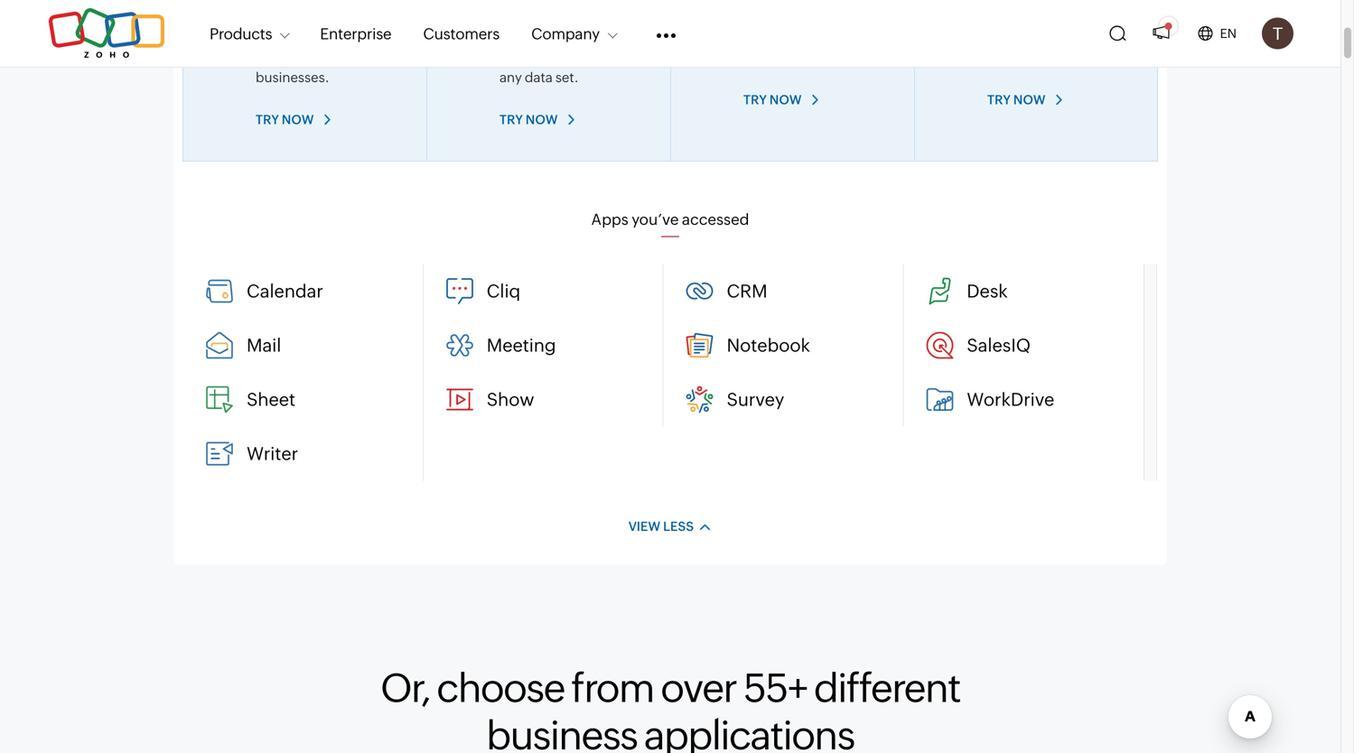 Task type: locate. For each thing, give the bounding box(es) containing it.
for for platform
[[313, 50, 330, 66]]

media
[[1090, 30, 1129, 46]]

55+
[[744, 666, 807, 711]]

survey
[[727, 389, 785, 410]]

build custom apps for your business needs.
[[744, 30, 881, 66]]

business right your
[[775, 50, 830, 66]]

try down businesses.
[[256, 112, 279, 127]]

try now down management
[[988, 93, 1046, 107]]

salesiq
[[967, 335, 1031, 356]]

from inside the create custom reports and dashboards from any data set.
[[603, 50, 634, 66]]

try down any
[[500, 112, 523, 127]]

custom inside build custom apps for your business needs.
[[779, 30, 826, 46]]

try down management
[[988, 93, 1011, 107]]

or,
[[380, 666, 430, 711]]

create custom reports and dashboards from any data set.
[[500, 30, 640, 86]]

custom for build
[[779, 30, 826, 46]]

1 horizontal spatial for
[[863, 30, 881, 46]]

for up needs.
[[863, 30, 881, 46]]

meeting link
[[442, 328, 658, 364]]

now for build custom apps for your business needs.
[[770, 93, 802, 107]]

financial
[[314, 30, 368, 46]]

now for create custom reports and dashboards from any data set.
[[526, 112, 558, 127]]

company
[[531, 25, 600, 42]]

sheet
[[247, 389, 296, 410]]

from down reports
[[603, 50, 634, 66]]

1 vertical spatial business
[[486, 713, 638, 754]]

try down your
[[744, 93, 767, 107]]

for
[[863, 30, 881, 46], [313, 50, 330, 66]]

from inside or, choose from over 55+ different business applications
[[571, 666, 654, 711]]

platform
[[256, 50, 310, 66]]

1 vertical spatial from
[[571, 666, 654, 711]]

0 vertical spatial for
[[863, 30, 881, 46]]

choose
[[437, 666, 565, 711]]

for down financial on the left of page
[[313, 50, 330, 66]]

1 vertical spatial for
[[313, 50, 330, 66]]

view less
[[629, 520, 694, 534]]

cliq
[[487, 281, 521, 302]]

set.
[[556, 70, 579, 86]]

now
[[770, 93, 802, 107], [1014, 93, 1046, 107], [282, 112, 314, 127], [526, 112, 558, 127]]

1 custom from the left
[[544, 30, 592, 46]]

from
[[603, 50, 634, 66], [571, 666, 654, 711]]

for inside powerful financial platform for growing businesses.
[[313, 50, 330, 66]]

0 vertical spatial business
[[775, 50, 830, 66]]

enterprise link
[[320, 14, 392, 53]]

business inside or, choose from over 55+ different business applications
[[486, 713, 638, 754]]

custom inside the create custom reports and dashboards from any data set.
[[544, 30, 592, 46]]

0 horizontal spatial custom
[[544, 30, 592, 46]]

business
[[775, 50, 830, 66], [486, 713, 638, 754]]

growing
[[333, 50, 386, 66]]

now down management
[[1014, 93, 1046, 107]]

business down choose
[[486, 713, 638, 754]]

and
[[500, 50, 524, 66]]

try for all-in-one social media management software.
[[988, 93, 1011, 107]]

custom left apps
[[779, 30, 826, 46]]

from left 'over'
[[571, 666, 654, 711]]

try now down businesses.
[[256, 112, 314, 127]]

over
[[661, 666, 737, 711]]

now down businesses.
[[282, 112, 314, 127]]

in-
[[1008, 30, 1024, 46]]

your
[[744, 50, 772, 66]]

writer link
[[202, 436, 418, 472]]

try now down "data"
[[500, 112, 558, 127]]

powerful financial platform for growing businesses.
[[256, 30, 386, 86]]

custom up dashboards in the left of the page
[[544, 30, 592, 46]]

cliq link
[[442, 273, 658, 309]]

0 horizontal spatial business
[[486, 713, 638, 754]]

1 horizontal spatial custom
[[779, 30, 826, 46]]

custom
[[544, 30, 592, 46], [779, 30, 826, 46]]

show link
[[442, 382, 658, 418]]

apps
[[592, 210, 629, 228]]

view
[[629, 520, 661, 534]]

2 custom from the left
[[779, 30, 826, 46]]

now down your
[[770, 93, 802, 107]]

try for powerful financial platform for growing businesses.
[[256, 112, 279, 127]]

salesiq link
[[922, 328, 1140, 364]]

software.
[[1075, 50, 1134, 66]]

1 horizontal spatial business
[[775, 50, 830, 66]]

0 horizontal spatial for
[[313, 50, 330, 66]]

try for create custom reports and dashboards from any data set.
[[500, 112, 523, 127]]

customers
[[423, 25, 500, 42]]

survey link
[[682, 382, 899, 418]]

try now down your
[[744, 93, 802, 107]]

0 vertical spatial from
[[603, 50, 634, 66]]

now for powerful financial platform for growing businesses.
[[282, 112, 314, 127]]

terry turtle image
[[1263, 18, 1294, 49]]

for inside build custom apps for your business needs.
[[863, 30, 881, 46]]

businesses.
[[256, 70, 330, 86]]

now down "data"
[[526, 112, 558, 127]]

notebook
[[727, 335, 811, 356]]

try
[[744, 93, 767, 107], [988, 93, 1011, 107], [256, 112, 279, 127], [500, 112, 523, 127]]

try now
[[744, 93, 802, 107], [988, 93, 1046, 107], [256, 112, 314, 127], [500, 112, 558, 127]]



Task type: vqa. For each thing, say whether or not it's contained in the screenshot.
Unlimited
no



Task type: describe. For each thing, give the bounding box(es) containing it.
management
[[988, 50, 1072, 66]]

apps
[[829, 30, 860, 46]]

try for build custom apps for your business needs.
[[744, 93, 767, 107]]

powerful
[[256, 30, 312, 46]]

try now for create custom reports and dashboards from any data set.
[[500, 112, 558, 127]]

crm link
[[682, 273, 899, 309]]

enterprise
[[320, 25, 392, 42]]

products
[[210, 25, 272, 42]]

data
[[525, 70, 553, 86]]

needs.
[[833, 50, 876, 66]]

try now for powerful financial platform for growing businesses.
[[256, 112, 314, 127]]

show
[[487, 389, 535, 410]]

dashboards
[[527, 50, 601, 66]]

accessed
[[682, 210, 750, 228]]

now for all-in-one social media management software.
[[1014, 93, 1046, 107]]

crm
[[727, 281, 768, 302]]

workdrive link
[[922, 382, 1140, 418]]

writer
[[247, 444, 298, 464]]

try now for build custom apps for your business needs.
[[744, 93, 802, 107]]

all-
[[988, 30, 1008, 46]]

or, choose from over 55+ different business applications
[[380, 666, 961, 754]]

calendar link
[[202, 273, 418, 309]]

custom for create
[[544, 30, 592, 46]]

less
[[663, 520, 694, 534]]

all-in-one social media management software.
[[988, 30, 1134, 66]]

try now for all-in-one social media management software.
[[988, 93, 1046, 107]]

desk
[[967, 281, 1008, 302]]

meeting
[[487, 335, 556, 356]]

any
[[500, 70, 522, 86]]

one
[[1024, 30, 1048, 46]]

workdrive
[[967, 389, 1055, 410]]

business inside build custom apps for your business needs.
[[775, 50, 830, 66]]

mail
[[247, 335, 281, 356]]

reports
[[595, 30, 640, 46]]

notebook link
[[682, 328, 899, 364]]

mail link
[[202, 328, 418, 364]]

for for apps
[[863, 30, 881, 46]]

you've
[[632, 210, 679, 228]]

desk link
[[922, 273, 1140, 309]]

applications
[[644, 713, 855, 754]]

build
[[744, 30, 776, 46]]

different
[[814, 666, 961, 711]]

calendar
[[247, 281, 323, 302]]

social
[[1051, 30, 1087, 46]]

apps you've accessed
[[592, 210, 750, 228]]

create
[[500, 30, 542, 46]]

sheet link
[[202, 382, 418, 418]]

customers link
[[423, 14, 500, 53]]

en
[[1221, 26, 1237, 41]]



